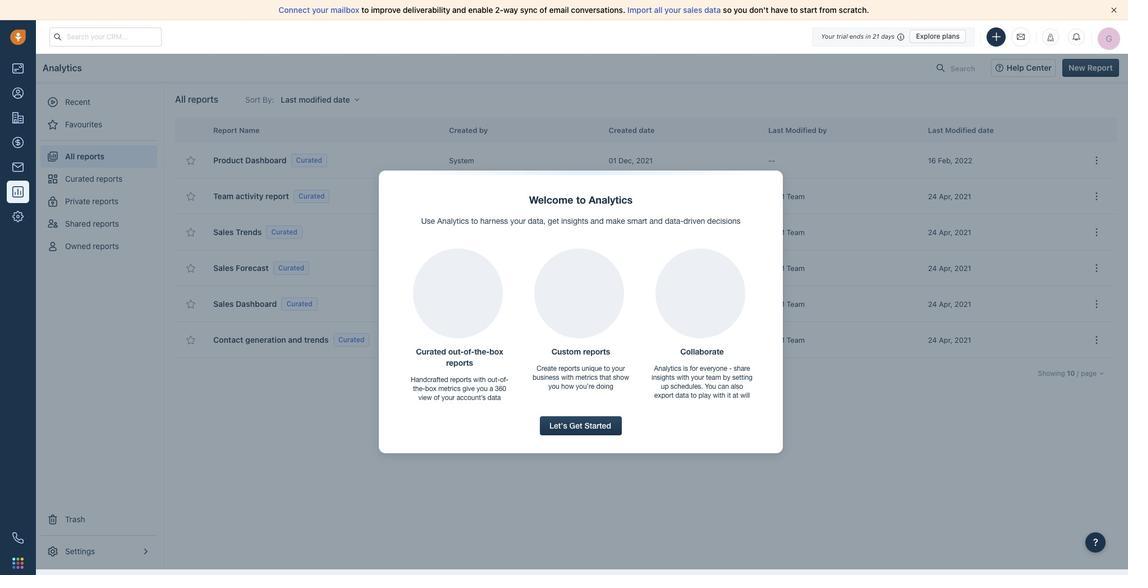 Task type: describe. For each thing, give the bounding box(es) containing it.
days
[[881, 33, 895, 40]]

phone element
[[7, 527, 29, 550]]

2 your from the left
[[665, 5, 681, 15]]

1 your from the left
[[312, 5, 329, 15]]

connect your mailbox to improve deliverability and enable 2-way sync of email conversations. import all your sales data so you don't have to start from scratch.
[[279, 5, 869, 15]]

deliverability
[[403, 5, 450, 15]]

so
[[723, 5, 732, 15]]

you
[[734, 5, 747, 15]]

and
[[452, 5, 466, 15]]

in
[[866, 33, 871, 40]]

sales
[[683, 5, 702, 15]]

conversations.
[[571, 5, 625, 15]]

2 to from the left
[[790, 5, 798, 15]]

way
[[503, 5, 518, 15]]

1 to from the left
[[361, 5, 369, 15]]

ends
[[850, 33, 864, 40]]

import all your sales data link
[[627, 5, 723, 15]]

21
[[873, 33, 879, 40]]

import
[[627, 5, 652, 15]]

connect
[[279, 5, 310, 15]]

trial
[[837, 33, 848, 40]]



Task type: locate. For each thing, give the bounding box(es) containing it.
mailbox
[[331, 5, 359, 15]]

1 horizontal spatial to
[[790, 5, 798, 15]]

Search your CRM... text field
[[49, 27, 162, 46]]

your right all
[[665, 5, 681, 15]]

email
[[549, 5, 569, 15]]

to right mailbox on the left top of the page
[[361, 5, 369, 15]]

explore plans
[[916, 32, 960, 40]]

1 horizontal spatial your
[[665, 5, 681, 15]]

your trial ends in 21 days
[[821, 33, 895, 40]]

enable
[[468, 5, 493, 15]]

don't
[[749, 5, 769, 15]]

phone image
[[12, 533, 24, 544]]

improve
[[371, 5, 401, 15]]

freshworks switcher image
[[12, 558, 24, 569]]

your
[[312, 5, 329, 15], [665, 5, 681, 15]]

data
[[704, 5, 721, 15]]

scratch.
[[839, 5, 869, 15]]

sync
[[520, 5, 538, 15]]

what's new image
[[1047, 33, 1055, 41]]

have
[[771, 5, 788, 15]]

to
[[361, 5, 369, 15], [790, 5, 798, 15]]

send email image
[[1017, 32, 1025, 41]]

of
[[540, 5, 547, 15]]

explore plans link
[[910, 30, 966, 43]]

0 horizontal spatial your
[[312, 5, 329, 15]]

all
[[654, 5, 663, 15]]

2-
[[495, 5, 503, 15]]

to left "start"
[[790, 5, 798, 15]]

your left mailbox on the left top of the page
[[312, 5, 329, 15]]

0 horizontal spatial to
[[361, 5, 369, 15]]

your
[[821, 33, 835, 40]]

plans
[[942, 32, 960, 40]]

start
[[800, 5, 817, 15]]

explore
[[916, 32, 940, 40]]

connect your mailbox link
[[279, 5, 361, 15]]

close image
[[1111, 7, 1117, 13]]

from
[[819, 5, 837, 15]]



Task type: vqa. For each thing, say whether or not it's contained in the screenshot.
mailbox
yes



